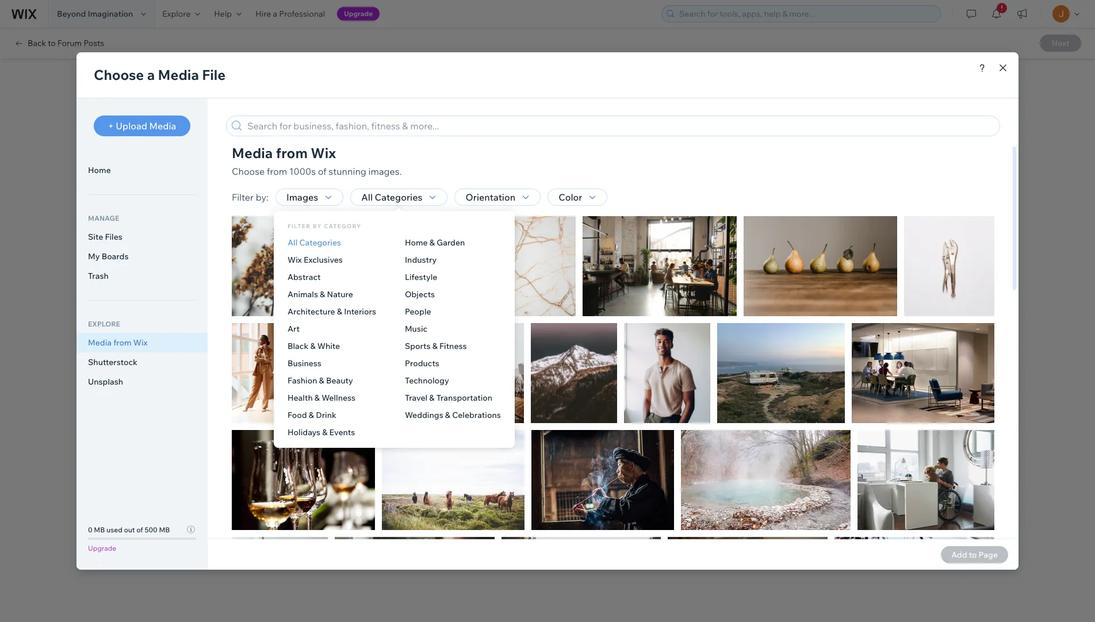 Task type: describe. For each thing, give the bounding box(es) containing it.
miller
[[354, 93, 372, 103]]

forum
[[57, 38, 82, 48]]

imagination
[[88, 9, 133, 19]]

Give this post a title text field
[[306, 126, 767, 148]]

to
[[48, 38, 56, 48]]

upgrade button
[[337, 7, 380, 21]]

hire a professional link
[[249, 0, 332, 28]]

upgrade
[[344, 9, 373, 18]]

back to forum posts button
[[14, 38, 104, 48]]

explore
[[162, 9, 191, 19]]

back
[[28, 38, 46, 48]]



Task type: vqa. For each thing, say whether or not it's contained in the screenshot.
section
no



Task type: locate. For each thing, give the bounding box(es) containing it.
beyond
[[57, 9, 86, 19]]

back to forum posts
[[28, 38, 104, 48]]

posts
[[84, 38, 104, 48]]

jeremy
[[327, 93, 352, 103]]

a
[[273, 9, 277, 19]]

beyond imagination
[[57, 9, 133, 19]]

professional
[[279, 9, 325, 19]]

help
[[214, 9, 232, 19]]

jeremy miller
[[327, 93, 372, 103]]

Search for tools, apps, help & more... field
[[676, 6, 937, 22]]

hire a professional
[[256, 9, 325, 19]]

help button
[[207, 0, 249, 28]]

hire
[[256, 9, 271, 19]]



